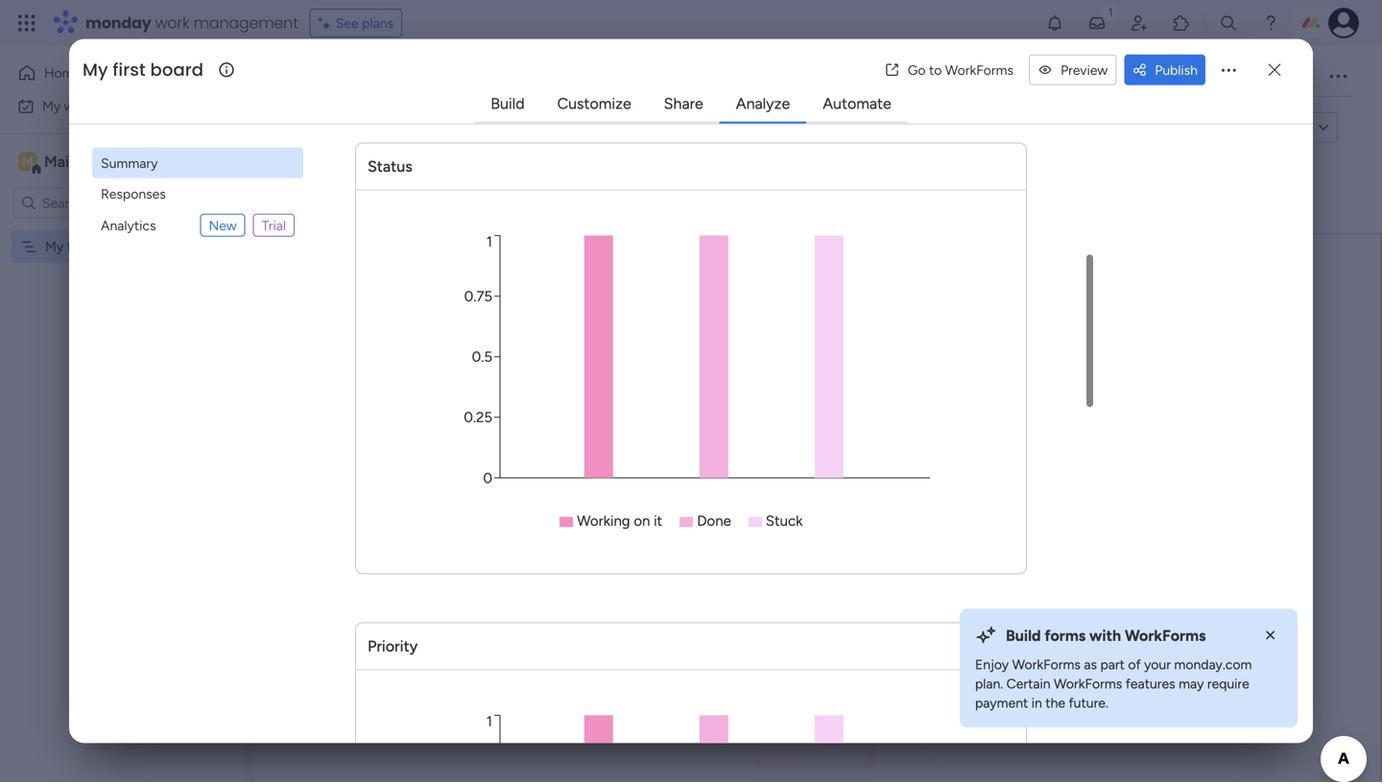 Task type: locate. For each thing, give the bounding box(es) containing it.
first down search in workspace field
[[67, 239, 91, 255]]

monday work management
[[85, 12, 298, 34]]

1 horizontal spatial by
[[752, 392, 780, 425]]

0 vertical spatial my
[[83, 57, 108, 82]]

in
[[1032, 695, 1043, 711]]

1 horizontal spatial first
[[113, 57, 146, 82]]

my first board down search in workspace field
[[45, 239, 129, 255]]

work inside button
[[64, 98, 93, 114]]

board down analytics
[[94, 239, 129, 255]]

1 region from the top
[[423, 231, 959, 541]]

build form button
[[767, 457, 868, 495]]

by
[[449, 119, 466, 137], [752, 392, 780, 425]]

part
[[1101, 657, 1125, 673]]

menu item containing analytics
[[92, 209, 303, 242]]

my first board
[[83, 57, 204, 82], [45, 239, 129, 255]]

tab list containing build
[[475, 85, 908, 124]]

first inside my first board list box
[[67, 239, 91, 255]]

1 image
[[1102, 1, 1120, 23]]

2 vertical spatial my
[[45, 239, 64, 255]]

to
[[929, 62, 942, 78]]

0 horizontal spatial work
[[64, 98, 93, 114]]

form inside 'button'
[[820, 467, 853, 485]]

my down search in workspace field
[[45, 239, 64, 255]]

more actions image
[[1219, 60, 1239, 79]]

workforms
[[946, 62, 1014, 78], [1125, 627, 1206, 645], [1013, 657, 1081, 673], [1054, 676, 1123, 692]]

0 vertical spatial by
[[449, 119, 466, 137]]

by right powered
[[449, 119, 466, 137]]

build left forms in the right of the page
[[1006, 627, 1041, 645]]

/
[[1293, 69, 1298, 85]]

future.
[[1069, 695, 1109, 711]]

your up features at the right of the page
[[1145, 657, 1171, 673]]

form for build form
[[820, 467, 853, 485]]

form
[[1250, 120, 1279, 136], [326, 120, 355, 136], [941, 392, 995, 425], [820, 467, 853, 485]]

help image
[[1262, 13, 1281, 33]]

share
[[664, 94, 704, 113]]

invite members image
[[1130, 13, 1149, 33]]

share link
[[649, 86, 719, 121]]

first up the my work button
[[113, 57, 146, 82]]

work up the my first board "field"
[[155, 12, 190, 34]]

option
[[0, 229, 245, 233]]

2 horizontal spatial build
[[1006, 627, 1041, 645]]

my first board inside list box
[[45, 239, 129, 255]]

files gallery button
[[864, 61, 965, 92]]

your
[[884, 392, 935, 425], [1145, 657, 1171, 673]]

close image
[[1262, 626, 1281, 645]]

my inside "field"
[[83, 57, 108, 82]]

edit
[[299, 120, 323, 136]]

0 horizontal spatial your
[[884, 392, 935, 425]]

enjoy
[[976, 657, 1009, 673]]

form
[[980, 69, 1011, 85]]

1 vertical spatial build
[[782, 467, 816, 485]]

build up stuck
[[782, 467, 816, 485]]

powered
[[385, 119, 446, 137]]

go to workforms button
[[877, 54, 1022, 85]]

start
[[694, 392, 746, 425]]

0 horizontal spatial build
[[491, 94, 525, 113]]

0 vertical spatial your
[[884, 392, 935, 425]]

1 vertical spatial my first board
[[45, 239, 129, 255]]

build
[[491, 94, 525, 113], [782, 467, 816, 485], [1006, 627, 1041, 645]]

1 horizontal spatial work
[[155, 12, 190, 34]]

work down home
[[64, 98, 93, 114]]

your right building
[[884, 392, 935, 425]]

0 vertical spatial board
[[150, 57, 204, 82]]

build up the workforms logo
[[491, 94, 525, 113]]

form button
[[965, 61, 1025, 92]]

first
[[113, 57, 146, 82], [67, 239, 91, 255]]

1 vertical spatial your
[[1145, 657, 1171, 673]]

publish button
[[1125, 54, 1206, 85]]

customize link
[[542, 86, 647, 121]]

0 vertical spatial build
[[491, 94, 525, 113]]

my first board inside "field"
[[83, 57, 204, 82]]

as
[[1084, 657, 1098, 673]]

region
[[423, 231, 959, 541], [423, 711, 959, 783]]

by right start
[[752, 392, 780, 425]]

home
[[44, 65, 81, 81]]

working
[[577, 513, 630, 530]]

require
[[1208, 676, 1250, 692]]

workforms logo image
[[474, 113, 582, 143]]

my
[[83, 57, 108, 82], [42, 98, 61, 114], [45, 239, 64, 255]]

1 vertical spatial first
[[67, 239, 91, 255]]

1 horizontal spatial your
[[1145, 657, 1171, 673]]

board
[[150, 57, 204, 82], [94, 239, 129, 255]]

0 vertical spatial my first board
[[83, 57, 204, 82]]

john smith image
[[1329, 8, 1360, 38]]

my right home
[[83, 57, 108, 82]]

build inside 'button'
[[782, 467, 816, 485]]

monday
[[85, 12, 151, 34]]

my first board up the my work button
[[83, 57, 204, 82]]

workspace selection element
[[18, 150, 160, 175]]

tab list
[[475, 85, 908, 124]]

notifications image
[[1046, 13, 1065, 33]]

features
[[1126, 676, 1176, 692]]

2 vertical spatial build
[[1006, 627, 1041, 645]]

1 vertical spatial board
[[94, 239, 129, 255]]

my work button
[[12, 91, 206, 121]]

0 vertical spatial work
[[155, 12, 190, 34]]

let's start by building your form
[[640, 392, 995, 425]]

with
[[1090, 627, 1122, 645]]

trial
[[262, 217, 286, 234]]

link
[[1282, 120, 1302, 136]]

0 vertical spatial region
[[423, 231, 959, 541]]

work
[[155, 12, 190, 34], [64, 98, 93, 114]]

0 horizontal spatial board
[[94, 239, 129, 255]]

1 horizontal spatial build
[[782, 467, 816, 485]]

region containing working on it
[[423, 231, 959, 541]]

2 region from the top
[[423, 711, 959, 783]]

build forms with workforms
[[1006, 627, 1206, 645]]

build inside alert
[[1006, 627, 1041, 645]]

menu item
[[92, 209, 303, 242]]

1 vertical spatial my
[[42, 98, 61, 114]]

preview
[[1061, 62, 1108, 78]]

stuck
[[766, 513, 803, 530]]

responses
[[101, 186, 166, 202]]

my down home
[[42, 98, 61, 114]]

1 horizontal spatial board
[[150, 57, 204, 82]]

0 horizontal spatial first
[[67, 239, 91, 255]]

management
[[194, 12, 298, 34]]

1 vertical spatial region
[[423, 711, 959, 783]]

board down monday work management
[[150, 57, 204, 82]]

it
[[654, 513, 663, 530]]

workspace image
[[18, 151, 37, 172]]

enjoy workforms as part of your monday.com plan. certain workforms features may require payment in the future.
[[976, 657, 1252, 711]]

0 vertical spatial first
[[113, 57, 146, 82]]

summary
[[101, 155, 158, 171]]

workforms right to at top right
[[946, 62, 1014, 78]]

1 vertical spatial work
[[64, 98, 93, 114]]



Task type: describe. For each thing, give the bounding box(es) containing it.
copy form link button
[[1179, 113, 1310, 143]]

the
[[1046, 695, 1066, 711]]

inbox image
[[1088, 13, 1107, 33]]

board inside "field"
[[150, 57, 204, 82]]

on
[[634, 513, 650, 530]]

forms
[[1045, 627, 1086, 645]]

build for build
[[491, 94, 525, 113]]

let's
[[640, 392, 687, 425]]

files gallery
[[879, 69, 951, 85]]

workforms up future.
[[1054, 676, 1123, 692]]

my inside list box
[[45, 239, 64, 255]]

workforms up of
[[1125, 627, 1206, 645]]

status
[[368, 158, 413, 176]]

apps image
[[1172, 13, 1192, 33]]

Search in workspace field
[[40, 192, 160, 214]]

region for status
[[423, 231, 959, 541]]

publish
[[1155, 62, 1198, 78]]

my work
[[42, 98, 93, 114]]

customize
[[557, 94, 631, 113]]

my first board list box
[[0, 227, 245, 522]]

home button
[[12, 58, 206, 88]]

invite
[[1256, 69, 1289, 85]]

invite / 1 button
[[1220, 61, 1315, 92]]

work for my
[[64, 98, 93, 114]]

copy form link
[[1214, 120, 1302, 136]]

priority
[[368, 638, 418, 656]]

analyze
[[736, 94, 790, 113]]

see plans button
[[310, 9, 402, 37]]

menu menu
[[92, 148, 303, 242]]

plan.
[[976, 676, 1004, 692]]

plans
[[362, 15, 394, 31]]

edit form button
[[291, 113, 362, 143]]

build for build forms with workforms
[[1006, 627, 1041, 645]]

building
[[786, 392, 878, 425]]

go
[[908, 62, 926, 78]]

1
[[1301, 69, 1307, 85]]

gallery
[[909, 69, 951, 85]]

automate link
[[808, 86, 907, 121]]

board inside list box
[[94, 239, 129, 255]]

work for monday
[[155, 12, 190, 34]]

powered by
[[385, 119, 466, 137]]

edit form
[[299, 120, 355, 136]]

m
[[22, 154, 34, 170]]

monday.com
[[1175, 657, 1252, 673]]

add view image
[[1037, 70, 1045, 84]]

select product image
[[17, 13, 36, 33]]

search everything image
[[1219, 13, 1239, 33]]

automate
[[823, 94, 892, 113]]

My first board field
[[78, 57, 216, 82]]

build forms with workforms alert
[[960, 609, 1298, 728]]

main
[[44, 153, 78, 171]]

see
[[336, 15, 359, 31]]

workforms inside go to workforms button
[[946, 62, 1014, 78]]

workforms up certain at the right of page
[[1013, 657, 1081, 673]]

build form
[[782, 467, 853, 485]]

form for copy form link
[[1250, 120, 1279, 136]]

your inside enjoy workforms as part of your monday.com plan. certain workforms features may require payment in the future.
[[1145, 657, 1171, 673]]

0 horizontal spatial by
[[449, 119, 466, 137]]

of
[[1129, 657, 1141, 673]]

files
[[879, 69, 906, 85]]

main workspace
[[44, 153, 157, 171]]

done
[[697, 513, 731, 530]]

my inside button
[[42, 98, 61, 114]]

build link
[[476, 86, 540, 121]]

build for build form
[[782, 467, 816, 485]]

certain
[[1007, 676, 1051, 692]]

see plans
[[336, 15, 394, 31]]

payment
[[976, 695, 1029, 711]]

working on it
[[577, 513, 663, 530]]

first inside the my first board "field"
[[113, 57, 146, 82]]

new
[[209, 217, 237, 234]]

invite / 1
[[1256, 69, 1307, 85]]

1 vertical spatial by
[[752, 392, 780, 425]]

may
[[1179, 676, 1205, 692]]

preview button
[[1029, 54, 1117, 85]]

region for priority
[[423, 711, 959, 783]]

form for edit form
[[326, 120, 355, 136]]

workspace
[[82, 153, 157, 171]]

copy
[[1214, 120, 1247, 136]]

go to workforms
[[908, 62, 1014, 78]]

analytics
[[101, 217, 156, 234]]

analyze link
[[721, 86, 806, 121]]



Task type: vqa. For each thing, say whether or not it's contained in the screenshot.
here:
no



